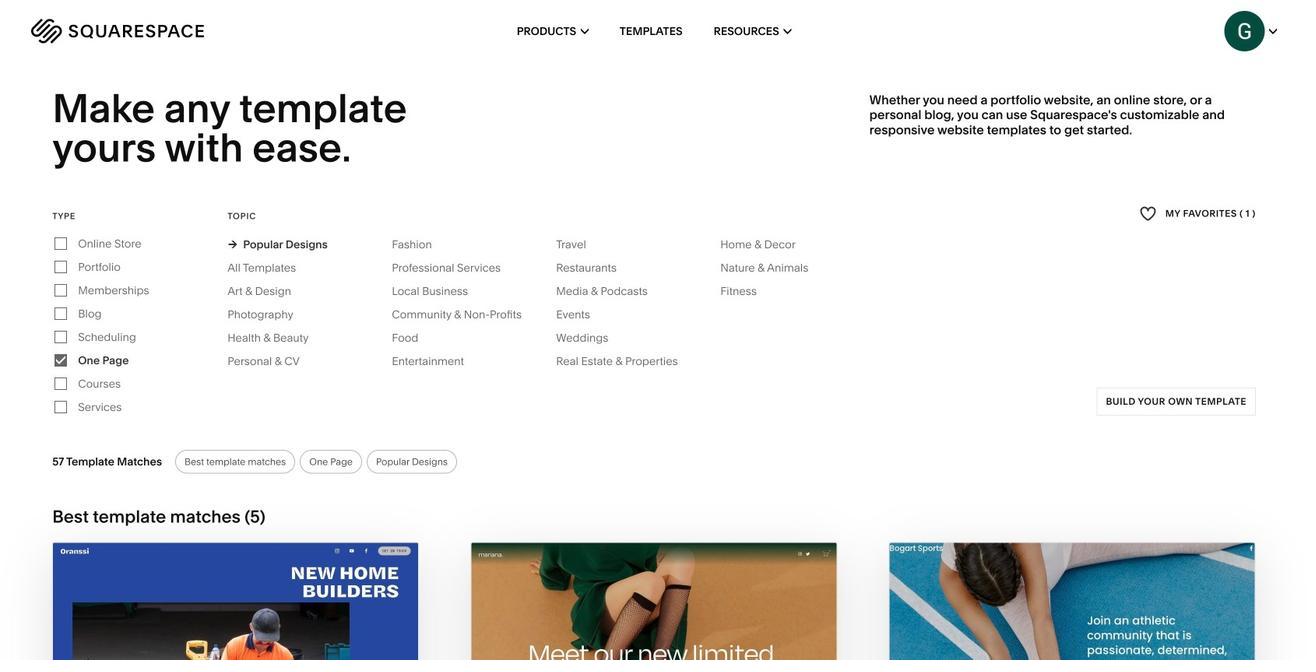Task type: describe. For each thing, give the bounding box(es) containing it.
mariana image
[[472, 543, 837, 661]]

oranssi image
[[53, 543, 419, 661]]



Task type: vqa. For each thing, say whether or not it's contained in the screenshot.
Bogart image
yes



Task type: locate. For each thing, give the bounding box(es) containing it.
bogart image
[[890, 543, 1255, 661]]



